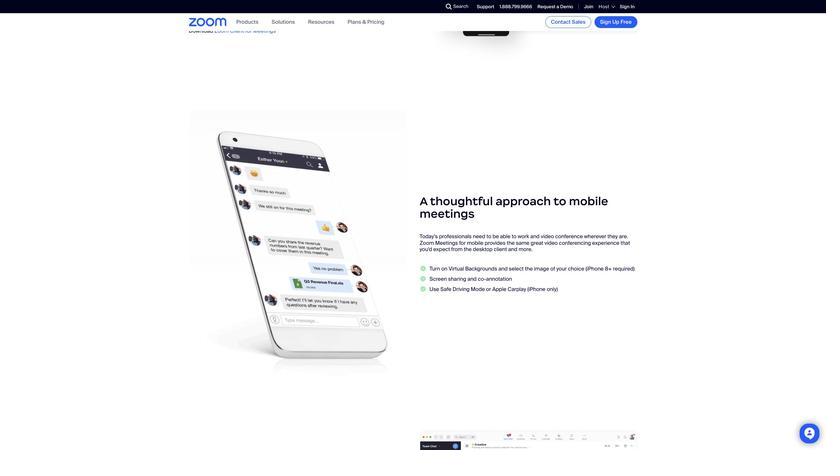 Task type: describe. For each thing, give the bounding box(es) containing it.
resources
[[308, 19, 335, 26]]

a thoughtful approach to mobile meetings
[[420, 194, 609, 221]]

and inside the feel meeting ready with virtual backgrounds, touch up my appearance, and lighting controls
[[370, 7, 379, 14]]

today's
[[420, 233, 438, 240]]

backgrounds,
[[273, 7, 306, 14]]

more.
[[519, 246, 533, 253]]

sign up free link
[[595, 16, 638, 28]]

and up the annotation at the right bottom
[[499, 265, 508, 272]]

image
[[534, 265, 550, 272]]

virtual
[[258, 7, 272, 14]]

professionals
[[439, 233, 472, 240]]

zoom logo image
[[189, 18, 227, 26]]

1 download from the top
[[189, 22, 213, 29]]

expect
[[434, 246, 450, 253]]

screen sharing and co-annotation
[[430, 276, 513, 283]]

meetings
[[420, 207, 475, 221]]

touch
[[307, 7, 321, 14]]

with
[[246, 7, 256, 14]]

able
[[501, 233, 511, 240]]

search image
[[446, 4, 452, 10]]

experience
[[593, 240, 620, 246]]

mode
[[471, 286, 485, 293]]

sign up free
[[601, 18, 632, 25]]

conference
[[556, 233, 583, 240]]

lighting
[[380, 7, 398, 14]]

client
[[230, 27, 244, 34]]

search image
[[446, 4, 452, 10]]

request
[[538, 4, 556, 10]]

sign in link
[[620, 4, 635, 10]]

search
[[454, 3, 469, 9]]

1.888.799.9666 link
[[500, 4, 533, 10]]

pricing
[[368, 19, 385, 26]]

a
[[420, 194, 428, 208]]

you'd
[[420, 246, 432, 253]]

request a demo link
[[538, 4, 574, 10]]

solutions
[[272, 19, 295, 26]]

meeting
[[210, 7, 231, 14]]

only)
[[547, 286, 558, 293]]

of
[[551, 265, 556, 272]]

2 horizontal spatial the
[[525, 265, 533, 272]]

in
[[631, 4, 635, 10]]

carplay
[[508, 286, 527, 293]]

to for approach
[[554, 194, 567, 208]]

safe
[[441, 286, 452, 293]]

meetings inside today's professionals need to be able to work and video conference wherever they are. zoom meetings for mobile provides the same great video conferencing experience that you'd expect from the desktop client and more.
[[436, 240, 458, 246]]

sign in
[[620, 4, 635, 10]]

1 horizontal spatial the
[[507, 240, 515, 246]]

android link
[[294, 22, 313, 29]]

resources button
[[308, 19, 335, 26]]

&
[[363, 19, 366, 26]]

required)
[[614, 265, 635, 272]]

1 horizontal spatial to
[[512, 233, 517, 240]]

are.
[[620, 233, 629, 240]]

client
[[494, 246, 507, 253]]

join link
[[585, 4, 594, 10]]

and left co-
[[468, 276, 477, 283]]

contact sales link
[[546, 16, 592, 28]]

iphone link
[[270, 22, 286, 29]]

request a demo
[[538, 4, 574, 10]]

zoom client for meetings link
[[215, 27, 276, 34]]

plans & pricing
[[348, 19, 385, 26]]

for inside today's professionals need to be able to work and video conference wherever they are. zoom meetings for mobile provides the same great video conferencing experience that you'd expect from the desktop client and more.
[[460, 240, 466, 246]]

they
[[608, 233, 618, 240]]

contact sales
[[551, 18, 586, 25]]

co-
[[478, 276, 487, 283]]

free
[[621, 18, 632, 25]]

download zoom mobile apps for iphone or android download zoom client for meetings
[[189, 22, 313, 34]]

support
[[477, 4, 495, 10]]

sharing
[[449, 276, 467, 283]]

sign for sign up free
[[601, 18, 612, 25]]

up
[[613, 18, 620, 25]]

on
[[442, 265, 448, 272]]

meetings inside the download zoom mobile apps for iphone or android download zoom client for meetings
[[253, 27, 276, 34]]

mobile
[[230, 22, 247, 29]]

contact
[[551, 18, 571, 25]]

zoom inside today's professionals need to be able to work and video conference wherever they are. zoom meetings for mobile provides the same great video conferencing experience that you'd expect from the desktop client and more.
[[420, 240, 434, 246]]

your
[[557, 265, 567, 272]]

desktop
[[473, 246, 493, 253]]



Task type: locate. For each thing, give the bounding box(es) containing it.
solutions button
[[272, 19, 295, 26]]

great
[[531, 240, 544, 246]]

None search field
[[422, 1, 448, 12]]

host button
[[599, 4, 615, 10]]

download down zoom logo
[[189, 27, 213, 34]]

0 vertical spatial (iphone
[[586, 265, 604, 272]]

2 horizontal spatial for
[[460, 240, 466, 246]]

(iphone
[[586, 265, 604, 272], [528, 286, 546, 293]]

the right select
[[525, 265, 533, 272]]

sales
[[572, 18, 586, 25]]

mobile inside today's professionals need to be able to work and video conference wherever they are. zoom meetings for mobile provides the same great video conferencing experience that you'd expect from the desktop client and more.
[[467, 240, 484, 246]]

for right 'apps'
[[262, 22, 268, 29]]

video right great
[[545, 240, 558, 246]]

1 horizontal spatial mobile
[[570, 194, 609, 208]]

a
[[557, 4, 560, 10]]

1 horizontal spatial sign
[[620, 4, 630, 10]]

and
[[370, 7, 379, 14], [531, 233, 540, 240], [509, 246, 518, 253], [499, 265, 508, 272], [468, 276, 477, 283]]

thoughtful
[[430, 194, 493, 208]]

same
[[516, 240, 530, 246]]

backgrounds
[[466, 265, 498, 272]]

turn on virtual backgrounds and select the image of your choice (iphone 8+ required)
[[430, 265, 635, 272]]

the left same
[[507, 240, 515, 246]]

conferencing
[[559, 240, 591, 246]]

0 horizontal spatial (iphone
[[528, 286, 546, 293]]

1 vertical spatial mobile
[[467, 240, 484, 246]]

video left conference
[[541, 233, 554, 240]]

use
[[430, 286, 440, 293]]

1 horizontal spatial meetings
[[436, 240, 458, 246]]

to inside a thoughtful approach to mobile meetings
[[554, 194, 567, 208]]

1 vertical spatial sign
[[601, 18, 612, 25]]

download down the controls
[[189, 22, 213, 29]]

products
[[236, 19, 259, 26]]

up
[[323, 7, 329, 14]]

for left need on the right of page
[[460, 240, 466, 246]]

1 vertical spatial (iphone
[[528, 286, 546, 293]]

2 horizontal spatial to
[[554, 194, 567, 208]]

support link
[[477, 4, 495, 10]]

and right client
[[509, 246, 518, 253]]

for
[[262, 22, 268, 29], [246, 27, 252, 34], [460, 240, 466, 246]]

0 vertical spatial meetings
[[253, 27, 276, 34]]

turn
[[430, 265, 440, 272]]

or right iphone
[[288, 22, 293, 29]]

the right from
[[464, 246, 472, 253]]

0 horizontal spatial or
[[288, 22, 293, 29]]

apple
[[493, 286, 507, 293]]

work
[[518, 233, 530, 240]]

that
[[621, 240, 631, 246]]

virtual
[[449, 265, 464, 272]]

join
[[585, 4, 594, 10]]

plans
[[348, 19, 361, 26]]

sign inside "link"
[[601, 18, 612, 25]]

provides
[[485, 240, 506, 246]]

zoom left client
[[215, 27, 229, 34]]

sign left up at right
[[601, 18, 612, 25]]

to for need
[[487, 233, 492, 240]]

chat mobile image
[[189, 110, 407, 382]]

apps
[[248, 22, 261, 29]]

choice
[[568, 265, 585, 272]]

download
[[189, 22, 213, 29], [189, 27, 213, 34]]

1 horizontal spatial for
[[262, 22, 268, 29]]

1 vertical spatial or
[[487, 286, 492, 293]]

1 horizontal spatial or
[[487, 286, 492, 293]]

appearance,
[[338, 7, 369, 14]]

zoom down the 'meeting'
[[215, 22, 229, 29]]

the
[[507, 240, 515, 246], [464, 246, 472, 253], [525, 265, 533, 272]]

0 vertical spatial mobile
[[570, 194, 609, 208]]

iphone
[[270, 22, 286, 29]]

select
[[509, 265, 524, 272]]

plans & pricing link
[[348, 19, 385, 26]]

driving
[[453, 286, 470, 293]]

and right work
[[531, 233, 540, 240]]

or inside the download zoom mobile apps for iphone or android download zoom client for meetings
[[288, 22, 293, 29]]

sign left in
[[620, 4, 630, 10]]

(iphone left only)
[[528, 286, 546, 293]]

0 horizontal spatial the
[[464, 246, 472, 253]]

my
[[330, 7, 337, 14]]

wherever
[[585, 233, 607, 240]]

feel
[[199, 7, 209, 14]]

0 horizontal spatial meetings
[[253, 27, 276, 34]]

0 horizontal spatial for
[[246, 27, 252, 34]]

0 horizontal spatial to
[[487, 233, 492, 240]]

zoom
[[215, 22, 229, 29], [215, 27, 229, 34], [420, 240, 434, 246]]

or
[[288, 22, 293, 29], [487, 286, 492, 293]]

screen
[[430, 276, 447, 283]]

0 vertical spatial or
[[288, 22, 293, 29]]

zoom up turn
[[420, 240, 434, 246]]

or right mode
[[487, 286, 492, 293]]

be
[[493, 233, 499, 240]]

meetings
[[253, 27, 276, 34], [436, 240, 458, 246]]

use safe driving mode or apple carplay (iphone only)
[[430, 286, 558, 293]]

need
[[473, 233, 486, 240]]

approach
[[496, 194, 551, 208]]

controls
[[199, 13, 219, 20]]

annotation
[[487, 276, 513, 283]]

8+
[[605, 265, 612, 272]]

meetings down products 'popup button'
[[253, 27, 276, 34]]

from
[[452, 246, 463, 253]]

today's professionals need to be able to work and video conference wherever they are. zoom meetings for mobile provides the same great video conferencing experience that you'd expect from the desktop client and more.
[[420, 233, 631, 253]]

host
[[599, 4, 610, 10]]

1 horizontal spatial (iphone
[[586, 265, 604, 272]]

ready
[[232, 7, 245, 14]]

mobile inside a thoughtful approach to mobile meetings
[[570, 194, 609, 208]]

mobile
[[570, 194, 609, 208], [467, 240, 484, 246]]

0 horizontal spatial sign
[[601, 18, 612, 25]]

products button
[[236, 19, 259, 26]]

for down products
[[246, 27, 252, 34]]

sign for sign in
[[620, 4, 630, 10]]

1 vertical spatial meetings
[[436, 240, 458, 246]]

0 vertical spatial sign
[[620, 4, 630, 10]]

2 download from the top
[[189, 27, 213, 34]]

and up pricing
[[370, 7, 379, 14]]

meetings right you'd
[[436, 240, 458, 246]]

0 horizontal spatial mobile
[[467, 240, 484, 246]]

to
[[554, 194, 567, 208], [487, 233, 492, 240], [512, 233, 517, 240]]

feel meeting ready with virtual backgrounds, touch up my appearance, and lighting controls
[[199, 7, 398, 20]]

1.888.799.9666
[[500, 4, 533, 10]]

(iphone left 8+
[[586, 265, 604, 272]]

android
[[294, 22, 313, 29]]



Task type: vqa. For each thing, say whether or not it's contained in the screenshot.
Contact
yes



